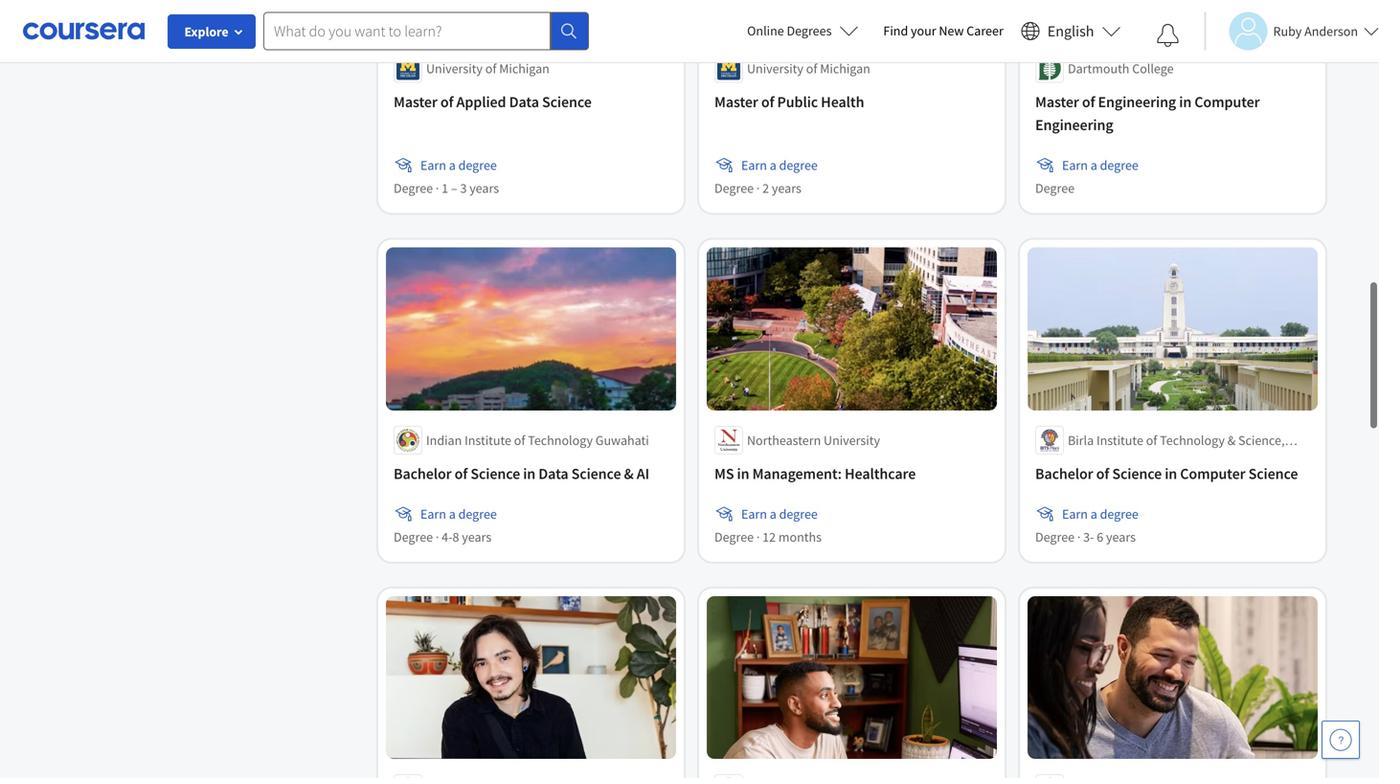 Task type: locate. For each thing, give the bounding box(es) containing it.
1 master from the left
[[394, 89, 437, 109]]

pilani
[[1068, 448, 1100, 465]]

engineering down dartmouth
[[1035, 112, 1113, 132]]

data right applied
[[509, 89, 539, 109]]

management:
[[752, 461, 842, 481]]

institute right indian at the bottom
[[465, 429, 511, 446]]

earn a degree for master of public health
[[741, 154, 818, 171]]

earn a degree up 2
[[741, 154, 818, 171]]

0 horizontal spatial university
[[426, 57, 483, 74]]

a for master of applied data science
[[449, 154, 456, 171]]

1 vertical spatial engineering
[[1035, 112, 1113, 132]]

2 university of michigan from the left
[[747, 57, 870, 74]]

university up applied
[[426, 57, 483, 74]]

degree for ms in management: healthcare
[[714, 526, 754, 543]]

earn a degree down master of engineering in computer engineering
[[1062, 154, 1139, 171]]

earn down master of engineering in computer engineering
[[1062, 154, 1088, 171]]

science down guwahati
[[571, 461, 621, 481]]

bachelor of science in data science & ai link
[[394, 459, 668, 482]]

degree · 4-8 years
[[394, 526, 491, 543]]

computer inside master of engineering in computer engineering
[[1195, 89, 1260, 109]]

degree up degree · 2 years
[[779, 154, 818, 171]]

a up degree · 2 years
[[770, 154, 777, 171]]

2 michigan from the left
[[820, 57, 870, 74]]

of
[[485, 57, 496, 74], [806, 57, 817, 74], [440, 89, 453, 109], [761, 89, 774, 109], [1082, 89, 1095, 109], [514, 429, 525, 446], [1146, 429, 1157, 446], [455, 461, 468, 481], [1096, 461, 1109, 481]]

explore button
[[168, 14, 256, 49]]

in inside master of engineering in computer engineering
[[1179, 89, 1192, 109]]

a up 3-
[[1091, 503, 1097, 520]]

· left 2
[[756, 177, 760, 194]]

michigan up master of applied data science link
[[499, 57, 550, 74]]

in down show notifications icon
[[1179, 89, 1192, 109]]

earn a degree for bachelor of science in computer science
[[1062, 503, 1139, 520]]

earn a degree up 12
[[741, 503, 818, 520]]

1 horizontal spatial master
[[714, 89, 758, 109]]

earn a degree
[[420, 154, 497, 171], [741, 154, 818, 171], [1062, 154, 1139, 171], [420, 503, 497, 520], [741, 503, 818, 520], [1062, 503, 1139, 520]]

in right pilani
[[1165, 461, 1177, 481]]

& inside 'birla institute of technology & science, pilani'
[[1227, 429, 1236, 446]]

8
[[452, 526, 459, 543]]

· left 1
[[436, 177, 439, 194]]

earn
[[420, 154, 446, 171], [741, 154, 767, 171], [1062, 154, 1088, 171], [420, 503, 446, 520], [741, 503, 767, 520], [1062, 503, 1088, 520]]

of down degrees
[[806, 57, 817, 74]]

master of applied data science link
[[394, 87, 668, 110]]

1 horizontal spatial institute
[[1097, 429, 1143, 446]]

online degrees
[[747, 22, 832, 39]]

3-
[[1083, 526, 1094, 543]]

bachelor down indian at the bottom
[[394, 461, 452, 481]]

months
[[778, 526, 822, 543]]

computer for science
[[1180, 461, 1245, 481]]

degree up 8
[[458, 503, 497, 520]]

· for ms in management: healthcare
[[756, 526, 760, 543]]

0 vertical spatial computer
[[1195, 89, 1260, 109]]

1 horizontal spatial university of michigan
[[747, 57, 870, 74]]

of inside 'birla institute of technology & science, pilani'
[[1146, 429, 1157, 446]]

master left public
[[714, 89, 758, 109]]

michigan
[[499, 57, 550, 74], [820, 57, 870, 74]]

help center image
[[1329, 729, 1352, 752]]

applied
[[456, 89, 506, 109]]

degree for bachelor of science in computer science
[[1035, 526, 1075, 543]]

1 university of michigan from the left
[[426, 57, 550, 74]]

0 horizontal spatial &
[[624, 461, 634, 481]]

master for master of engineering in computer engineering
[[1035, 89, 1079, 109]]

2 institute from the left
[[1097, 429, 1143, 446]]

a up –
[[449, 154, 456, 171]]

institute right birla
[[1097, 429, 1143, 446]]

· left 3-
[[1077, 526, 1081, 543]]

institute
[[465, 429, 511, 446], [1097, 429, 1143, 446]]

·
[[436, 177, 439, 194], [756, 177, 760, 194], [436, 526, 439, 543], [756, 526, 760, 543], [1077, 526, 1081, 543]]

1 technology from the left
[[528, 429, 593, 446]]

science right applied
[[542, 89, 592, 109]]

2 technology from the left
[[1160, 429, 1225, 446]]

in down indian institute of technology guwahati on the bottom left of page
[[523, 461, 536, 481]]

engineering down college
[[1098, 89, 1176, 109]]

degree for ms in management: healthcare
[[779, 503, 818, 520]]

0 horizontal spatial michigan
[[499, 57, 550, 74]]

degree up 6
[[1100, 503, 1139, 520]]

university of michigan down degrees
[[747, 57, 870, 74]]

bachelor for bachelor of science in data science & ai
[[394, 461, 452, 481]]

university for applied
[[426, 57, 483, 74]]

earn for master of engineering in computer engineering
[[1062, 154, 1088, 171]]

dartmouth college
[[1068, 57, 1174, 74]]

engineering
[[1098, 89, 1176, 109], [1035, 112, 1113, 132]]

bachelor of science in data science & ai
[[394, 461, 649, 481]]

bachelor down birla
[[1035, 461, 1093, 481]]

1 vertical spatial data
[[538, 461, 568, 481]]

of inside master of engineering in computer engineering
[[1082, 89, 1095, 109]]

· for master of applied data science
[[436, 177, 439, 194]]

years right 8
[[462, 526, 491, 543]]

ms in management: healthcare
[[714, 461, 916, 481]]

earn for bachelor of science in data science & ai
[[420, 503, 446, 520]]

1
[[442, 177, 448, 194]]

degree down master of engineering in computer engineering
[[1100, 154, 1139, 171]]

· left 4-
[[436, 526, 439, 543]]

· left 12
[[756, 526, 760, 543]]

years right 3
[[469, 177, 499, 194]]

0 horizontal spatial master
[[394, 89, 437, 109]]

science down indian institute of technology guwahati on the bottom left of page
[[471, 461, 520, 481]]

2 master from the left
[[714, 89, 758, 109]]

data
[[509, 89, 539, 109], [538, 461, 568, 481]]

online degrees button
[[732, 10, 874, 52]]

3 master from the left
[[1035, 89, 1079, 109]]

0 horizontal spatial institute
[[465, 429, 511, 446]]

english button
[[1013, 0, 1129, 62]]

science
[[542, 89, 592, 109], [471, 461, 520, 481], [571, 461, 621, 481], [1112, 461, 1162, 481], [1248, 461, 1298, 481]]

2 horizontal spatial master
[[1035, 89, 1079, 109]]

degrees
[[787, 22, 832, 39]]

0 horizontal spatial university of michigan
[[426, 57, 550, 74]]

4-
[[442, 526, 452, 543]]

earn for bachelor of science in computer science
[[1062, 503, 1088, 520]]

2
[[762, 177, 769, 194]]

master for master of applied data science
[[394, 89, 437, 109]]

michigan for health
[[820, 57, 870, 74]]

college
[[1132, 57, 1174, 74]]

None search field
[[263, 12, 589, 50]]

a
[[449, 154, 456, 171], [770, 154, 777, 171], [1091, 154, 1097, 171], [449, 503, 456, 520], [770, 503, 777, 520], [1091, 503, 1097, 520]]

earn up degree · 4-8 years
[[420, 503, 446, 520]]

a up 12
[[770, 503, 777, 520]]

of up bachelor of science in data science & ai
[[514, 429, 525, 446]]

healthcare
[[845, 461, 916, 481]]

&
[[1227, 429, 1236, 446], [624, 461, 634, 481]]

of down dartmouth
[[1082, 89, 1095, 109]]

technology up 'bachelor of science in data science & ai' link
[[528, 429, 593, 446]]

in for bachelor of science in data science & ai
[[523, 461, 536, 481]]

university
[[426, 57, 483, 74], [747, 57, 803, 74], [824, 429, 880, 446]]

of down indian at the bottom
[[455, 461, 468, 481]]

& left ai
[[624, 461, 634, 481]]

earn a degree up 6
[[1062, 503, 1139, 520]]

master left applied
[[394, 89, 437, 109]]

in
[[1179, 89, 1192, 109], [523, 461, 536, 481], [737, 461, 749, 481], [1165, 461, 1177, 481]]

university down the online at right
[[747, 57, 803, 74]]

computer for engineering
[[1195, 89, 1260, 109]]

ms
[[714, 461, 734, 481]]

degree for bachelor of science in data science & ai
[[394, 526, 433, 543]]

of up 'bachelor of science in computer science'
[[1146, 429, 1157, 446]]

1 institute from the left
[[465, 429, 511, 446]]

university up ms in management: healthcare link
[[824, 429, 880, 446]]

0 horizontal spatial bachelor
[[394, 461, 452, 481]]

degree up months
[[779, 503, 818, 520]]

new
[[939, 22, 964, 39]]

michigan for data
[[499, 57, 550, 74]]

earn a degree up –
[[420, 154, 497, 171]]

earn up 1
[[420, 154, 446, 171]]

1 horizontal spatial michigan
[[820, 57, 870, 74]]

degree up 3
[[458, 154, 497, 171]]

a up 8
[[449, 503, 456, 520]]

& left the science,
[[1227, 429, 1236, 446]]

· for master of public health
[[756, 177, 760, 194]]

northeastern university
[[747, 429, 880, 446]]

university of michigan
[[426, 57, 550, 74], [747, 57, 870, 74]]

master of public health link
[[714, 87, 989, 110]]

0 vertical spatial data
[[509, 89, 539, 109]]

computer
[[1195, 89, 1260, 109], [1180, 461, 1245, 481]]

bachelor
[[394, 461, 452, 481], [1035, 461, 1093, 481]]

1 vertical spatial computer
[[1180, 461, 1245, 481]]

a for ms in management: healthcare
[[770, 503, 777, 520]]

1 michigan from the left
[[499, 57, 550, 74]]

0 vertical spatial &
[[1227, 429, 1236, 446]]

data down indian institute of technology guwahati on the bottom left of page
[[538, 461, 568, 481]]

0 vertical spatial engineering
[[1098, 89, 1176, 109]]

institute for data
[[465, 429, 511, 446]]

birla institute of technology & science, pilani
[[1068, 429, 1285, 465]]

2 bachelor from the left
[[1035, 461, 1093, 481]]

1 horizontal spatial technology
[[1160, 429, 1225, 446]]

1 bachelor from the left
[[394, 461, 452, 481]]

guwahati
[[595, 429, 649, 446]]

university of michigan up master of applied data science at the top
[[426, 57, 550, 74]]

bachelor inside 'bachelor of science in data science & ai' link
[[394, 461, 452, 481]]

technology up bachelor of science in computer science link at right
[[1160, 429, 1225, 446]]

degree for bachelor of science in data science & ai
[[458, 503, 497, 520]]

years
[[469, 177, 499, 194], [772, 177, 801, 194], [462, 526, 491, 543], [1106, 526, 1136, 543]]

master
[[394, 89, 437, 109], [714, 89, 758, 109], [1035, 89, 1079, 109]]

master of engineering in computer engineering
[[1035, 89, 1260, 132]]

degree
[[458, 154, 497, 171], [779, 154, 818, 171], [1100, 154, 1139, 171], [458, 503, 497, 520], [779, 503, 818, 520], [1100, 503, 1139, 520]]

in for master of engineering in computer engineering
[[1179, 89, 1192, 109]]

degree · 2 years
[[714, 177, 801, 194]]

technology for data
[[528, 429, 593, 446]]

· for bachelor of science in computer science
[[1077, 526, 1081, 543]]

bachelor inside bachelor of science in computer science link
[[1035, 461, 1093, 481]]

technology inside 'birla institute of technology & science, pilani'
[[1160, 429, 1225, 446]]

degree · 12 months
[[714, 526, 822, 543]]

master inside master of engineering in computer engineering
[[1035, 89, 1079, 109]]

earn up the degree · 3- 6 years
[[1062, 503, 1088, 520]]

degree
[[394, 177, 433, 194], [714, 177, 754, 194], [1035, 177, 1075, 194], [394, 526, 433, 543], [714, 526, 754, 543], [1035, 526, 1075, 543]]

1 horizontal spatial bachelor
[[1035, 461, 1093, 481]]

michigan up health
[[820, 57, 870, 74]]

0 horizontal spatial technology
[[528, 429, 593, 446]]

· for bachelor of science in data science & ai
[[436, 526, 439, 543]]

earn a degree up 8
[[420, 503, 497, 520]]

a down master of engineering in computer engineering
[[1091, 154, 1097, 171]]

earn up degree · 12 months
[[741, 503, 767, 520]]

earn up degree · 2 years
[[741, 154, 767, 171]]

What do you want to learn? text field
[[263, 12, 551, 50]]

master down dartmouth
[[1035, 89, 1079, 109]]

1 horizontal spatial university
[[747, 57, 803, 74]]

institute inside 'birla institute of technology & science, pilani'
[[1097, 429, 1143, 446]]

1 horizontal spatial &
[[1227, 429, 1236, 446]]

technology
[[528, 429, 593, 446], [1160, 429, 1225, 446]]



Task type: describe. For each thing, give the bounding box(es) containing it.
indian institute of technology guwahati
[[426, 429, 649, 446]]

bachelor of science in computer science
[[1035, 461, 1298, 481]]

master of applied data science
[[394, 89, 592, 109]]

ai
[[637, 461, 649, 481]]

science down the science,
[[1248, 461, 1298, 481]]

ms in management: healthcare link
[[714, 459, 989, 482]]

degree for master of public health
[[779, 154, 818, 171]]

degree for master of applied data science
[[458, 154, 497, 171]]

online
[[747, 22, 784, 39]]

in for bachelor of science in computer science
[[1165, 461, 1177, 481]]

ruby anderson button
[[1204, 12, 1379, 50]]

earn a degree for ms in management: healthcare
[[741, 503, 818, 520]]

a for bachelor of science in computer science
[[1091, 503, 1097, 520]]

birla
[[1068, 429, 1094, 446]]

indian
[[426, 429, 462, 446]]

of up 6
[[1096, 461, 1109, 481]]

12
[[762, 526, 776, 543]]

degree for master of engineering in computer engineering
[[1100, 154, 1139, 171]]

bachelor for bachelor of science in computer science
[[1035, 461, 1093, 481]]

public
[[777, 89, 818, 109]]

anderson
[[1304, 23, 1358, 40]]

science,
[[1238, 429, 1285, 446]]

coursera image
[[23, 16, 145, 46]]

find your new career
[[883, 22, 1003, 39]]

science right pilani
[[1112, 461, 1162, 481]]

university for public
[[747, 57, 803, 74]]

6
[[1097, 526, 1103, 543]]

degree for bachelor of science in computer science
[[1100, 503, 1139, 520]]

degree · 1 – 3 years
[[394, 177, 499, 194]]

earn a degree for master of applied data science
[[420, 154, 497, 171]]

university of michigan for applied
[[426, 57, 550, 74]]

earn a degree for master of engineering in computer engineering
[[1062, 154, 1139, 171]]

earn for ms in management: healthcare
[[741, 503, 767, 520]]

show notifications image
[[1156, 24, 1179, 47]]

earn for master of public health
[[741, 154, 767, 171]]

career
[[967, 22, 1003, 39]]

master of public health
[[714, 89, 864, 109]]

health
[[821, 89, 864, 109]]

earn for master of applied data science
[[420, 154, 446, 171]]

2 horizontal spatial university
[[824, 429, 880, 446]]

degree for master of public health
[[714, 177, 754, 194]]

a for bachelor of science in data science & ai
[[449, 503, 456, 520]]

of left applied
[[440, 89, 453, 109]]

years right 6
[[1106, 526, 1136, 543]]

degree for master of applied data science
[[394, 177, 433, 194]]

master for master of public health
[[714, 89, 758, 109]]

dartmouth
[[1068, 57, 1130, 74]]

university of michigan for public
[[747, 57, 870, 74]]

degree · 3- 6 years
[[1035, 526, 1136, 543]]

technology for computer
[[1160, 429, 1225, 446]]

of up master of applied data science at the top
[[485, 57, 496, 74]]

english
[[1048, 22, 1094, 41]]

master of engineering in computer engineering link
[[1035, 87, 1310, 133]]

find your new career link
[[874, 19, 1013, 43]]

find
[[883, 22, 908, 39]]

ruby
[[1273, 23, 1302, 40]]

in right ms
[[737, 461, 749, 481]]

your
[[911, 22, 936, 39]]

bachelor of science in computer science link
[[1035, 459, 1310, 482]]

a for master of engineering in computer engineering
[[1091, 154, 1097, 171]]

of left public
[[761, 89, 774, 109]]

–
[[451, 177, 457, 194]]

earn a degree for bachelor of science in data science & ai
[[420, 503, 497, 520]]

ruby anderson
[[1273, 23, 1358, 40]]

northeastern
[[747, 429, 821, 446]]

explore
[[184, 23, 228, 40]]

institute for computer
[[1097, 429, 1143, 446]]

1 vertical spatial &
[[624, 461, 634, 481]]

3
[[460, 177, 467, 194]]

a for master of public health
[[770, 154, 777, 171]]

years right 2
[[772, 177, 801, 194]]



Task type: vqa. For each thing, say whether or not it's contained in the screenshot.
Developer,
no



